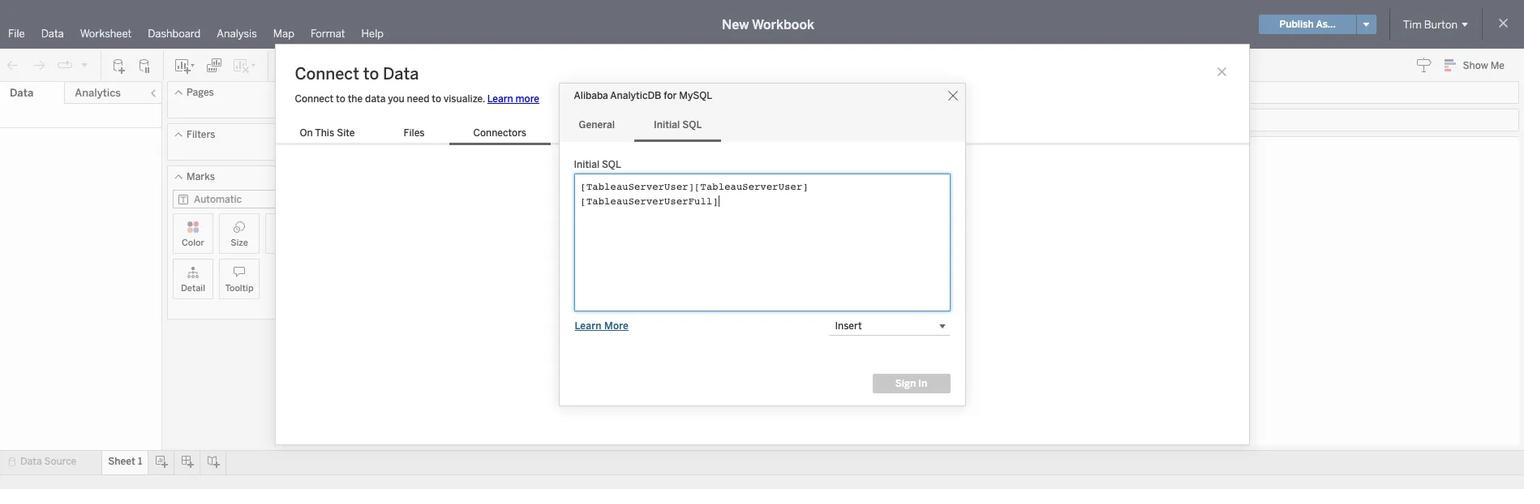 Task type: describe. For each thing, give the bounding box(es) containing it.
columns
[[336, 87, 377, 98]]

you
[[388, 93, 405, 105]]

on
[[300, 127, 313, 139]]

0 horizontal spatial sql
[[602, 159, 622, 170]]

connect for connect to data
[[295, 64, 359, 84]]

connectors
[[474, 127, 527, 139]]

data left source
[[20, 456, 42, 467]]

to for data
[[363, 64, 379, 84]]

0 horizontal spatial sheet
[[108, 456, 135, 467]]

Initial SQL text field
[[574, 174, 951, 312]]

new
[[722, 17, 749, 32]]

marks
[[187, 171, 215, 183]]

learn more link
[[488, 93, 540, 105]]

pages
[[187, 87, 214, 98]]

swap rows and columns image
[[278, 57, 295, 73]]

to for the
[[336, 93, 346, 105]]

alibaba analyticdb for mysql
[[574, 90, 713, 101]]

clear sheet image
[[232, 57, 258, 73]]

tooltip
[[225, 283, 254, 294]]

sign
[[896, 378, 917, 390]]

format
[[311, 28, 345, 40]]

mysql
[[679, 90, 713, 101]]

new data source image
[[111, 57, 127, 73]]

worksheet
[[80, 28, 132, 40]]

publish
[[1280, 19, 1315, 30]]

connect for connect to the data you need to visualize. learn more
[[295, 93, 334, 105]]

replay animation image
[[80, 60, 89, 69]]

list box containing on this site
[[276, 124, 658, 145]]

sort descending image
[[330, 57, 347, 73]]

filters
[[187, 129, 215, 140]]

publish as... button
[[1260, 15, 1357, 34]]

analytics
[[75, 87, 121, 99]]

more
[[605, 321, 629, 332]]

data guide image
[[1417, 57, 1433, 73]]

learn inside the alibaba analyticdb for mysql dialog
[[575, 321, 602, 332]]

size
[[231, 238, 248, 248]]

more
[[516, 93, 540, 105]]

replay animation image
[[57, 57, 73, 73]]

workbook
[[752, 17, 815, 32]]

undo image
[[5, 57, 21, 73]]

publish as...
[[1280, 19, 1336, 30]]

site
[[337, 127, 355, 139]]

color
[[182, 238, 205, 248]]

connect to data
[[295, 64, 419, 84]]

dashboard
[[148, 28, 201, 40]]

tim burton
[[1404, 18, 1458, 30]]

1 vertical spatial initial
[[574, 159, 600, 170]]

file
[[8, 28, 25, 40]]

learn more
[[575, 321, 629, 332]]

insert
[[836, 321, 862, 332]]

new worksheet image
[[174, 57, 196, 73]]

accelerators
[[575, 127, 633, 139]]

burton
[[1425, 18, 1458, 30]]

totals image
[[356, 57, 376, 73]]

tim
[[1404, 18, 1423, 30]]

show
[[1464, 60, 1489, 71]]

data source
[[20, 456, 76, 467]]

text
[[277, 238, 294, 248]]

as...
[[1317, 19, 1336, 30]]

detail
[[181, 283, 205, 294]]

highlight image
[[396, 57, 415, 73]]

0 horizontal spatial 1
[[138, 456, 142, 467]]

source
[[44, 456, 76, 467]]

analyticdb
[[611, 90, 662, 101]]



Task type: locate. For each thing, give the bounding box(es) containing it.
1
[[371, 145, 381, 168], [138, 456, 142, 467]]

duplicate image
[[206, 57, 222, 73]]

modular connection dialog tabs tab list
[[560, 108, 965, 142]]

1 vertical spatial learn
[[575, 321, 602, 332]]

sheet right source
[[108, 456, 135, 467]]

initial inside modular connection dialog tabs "tab list"
[[654, 119, 680, 131]]

to
[[363, 64, 379, 84], [336, 93, 346, 105], [432, 93, 442, 105]]

1 horizontal spatial to
[[363, 64, 379, 84]]

initial
[[654, 119, 680, 131], [574, 159, 600, 170]]

learn left more
[[575, 321, 602, 332]]

1 vertical spatial sql
[[602, 159, 622, 170]]

sheet
[[323, 145, 367, 168], [108, 456, 135, 467]]

0 vertical spatial initial
[[654, 119, 680, 131]]

0 vertical spatial sql
[[683, 119, 702, 131]]

sheet down "site"
[[323, 145, 367, 168]]

0 horizontal spatial initial
[[574, 159, 600, 170]]

pause auto updates image
[[137, 57, 153, 73]]

0 horizontal spatial learn
[[488, 93, 513, 105]]

0 vertical spatial connect
[[295, 64, 359, 84]]

initial sql
[[654, 119, 702, 131], [574, 159, 622, 170]]

1 connect from the top
[[295, 64, 359, 84]]

sign in button
[[873, 374, 951, 394]]

data up you
[[383, 64, 419, 84]]

insert button
[[829, 317, 951, 336]]

1 right source
[[138, 456, 142, 467]]

files
[[404, 127, 425, 139]]

0 vertical spatial 1
[[371, 145, 381, 168]]

on this site
[[300, 127, 355, 139]]

redo image
[[31, 57, 47, 73]]

1 horizontal spatial sql
[[683, 119, 702, 131]]

connect to the data you need to visualize. learn more
[[295, 93, 540, 105]]

0 vertical spatial sheet
[[323, 145, 367, 168]]

0 vertical spatial initial sql
[[654, 119, 702, 131]]

need
[[407, 93, 430, 105]]

1 horizontal spatial initial
[[654, 119, 680, 131]]

sheet 1 down "site"
[[323, 145, 381, 168]]

sign in
[[896, 378, 928, 390]]

1 down data on the left of page
[[371, 145, 381, 168]]

0 horizontal spatial initial sql
[[574, 159, 622, 170]]

1 horizontal spatial 1
[[371, 145, 381, 168]]

2 horizontal spatial to
[[432, 93, 442, 105]]

to up columns
[[363, 64, 379, 84]]

sheet 1
[[323, 145, 381, 168], [108, 456, 142, 467]]

0 vertical spatial learn
[[488, 93, 513, 105]]

1 vertical spatial 1
[[138, 456, 142, 467]]

to use edit in desktop, save the workbook outside of personal space image
[[595, 57, 611, 73]]

connect
[[295, 64, 359, 84], [295, 93, 334, 105]]

sort ascending image
[[304, 57, 321, 73]]

1 vertical spatial initial sql
[[574, 159, 622, 170]]

1 vertical spatial connect
[[295, 93, 334, 105]]

data up replay animation icon
[[41, 28, 64, 40]]

initial sql down accelerators
[[574, 159, 622, 170]]

2 connect from the top
[[295, 93, 334, 105]]

to left 'the'
[[336, 93, 346, 105]]

learn more link
[[574, 320, 630, 333]]

sheet 1 right source
[[108, 456, 142, 467]]

alibaba analyticdb for mysql dialog
[[560, 84, 965, 406]]

sql down accelerators
[[602, 159, 622, 170]]

me
[[1491, 60, 1505, 71]]

help
[[362, 28, 384, 40]]

1 vertical spatial sheet
[[108, 456, 135, 467]]

the
[[348, 93, 363, 105]]

learn left the more in the left of the page
[[488, 93, 513, 105]]

to right need
[[432, 93, 442, 105]]

connect up columns
[[295, 64, 359, 84]]

0 horizontal spatial to
[[336, 93, 346, 105]]

show me button
[[1438, 53, 1520, 78]]

visualize.
[[444, 93, 485, 105]]

learn
[[488, 93, 513, 105], [575, 321, 602, 332]]

sql down mysql
[[683, 119, 702, 131]]

in
[[919, 378, 928, 390]]

new workbook
[[722, 17, 815, 32]]

download image
[[569, 57, 585, 73]]

general
[[579, 119, 615, 131]]

initial down accelerators
[[574, 159, 600, 170]]

alibaba
[[574, 90, 608, 101]]

1 horizontal spatial sheet
[[323, 145, 367, 168]]

sql
[[683, 119, 702, 131], [602, 159, 622, 170]]

analysis
[[217, 28, 257, 40]]

0 vertical spatial sheet 1
[[323, 145, 381, 168]]

map
[[273, 28, 295, 40]]

show me
[[1464, 60, 1505, 71]]

this
[[315, 127, 335, 139]]

for
[[664, 90, 677, 101]]

collapse image
[[149, 88, 158, 98]]

0 horizontal spatial sheet 1
[[108, 456, 142, 467]]

sql inside modular connection dialog tabs "tab list"
[[683, 119, 702, 131]]

1 horizontal spatial learn
[[575, 321, 602, 332]]

1 horizontal spatial initial sql
[[654, 119, 702, 131]]

1 vertical spatial sheet 1
[[108, 456, 142, 467]]

data
[[365, 93, 386, 105]]

initial down for on the top of page
[[654, 119, 680, 131]]

1 horizontal spatial sheet 1
[[323, 145, 381, 168]]

connect down sort ascending image
[[295, 93, 334, 105]]

data down undo icon
[[10, 87, 33, 99]]

data
[[41, 28, 64, 40], [383, 64, 419, 84], [10, 87, 33, 99], [20, 456, 42, 467]]

initial sql down for on the top of page
[[654, 119, 702, 131]]

list box
[[276, 124, 658, 145]]

initial sql inside modular connection dialog tabs "tab list"
[[654, 119, 702, 131]]



Task type: vqa. For each thing, say whether or not it's contained in the screenshot.
Initial SQL
yes



